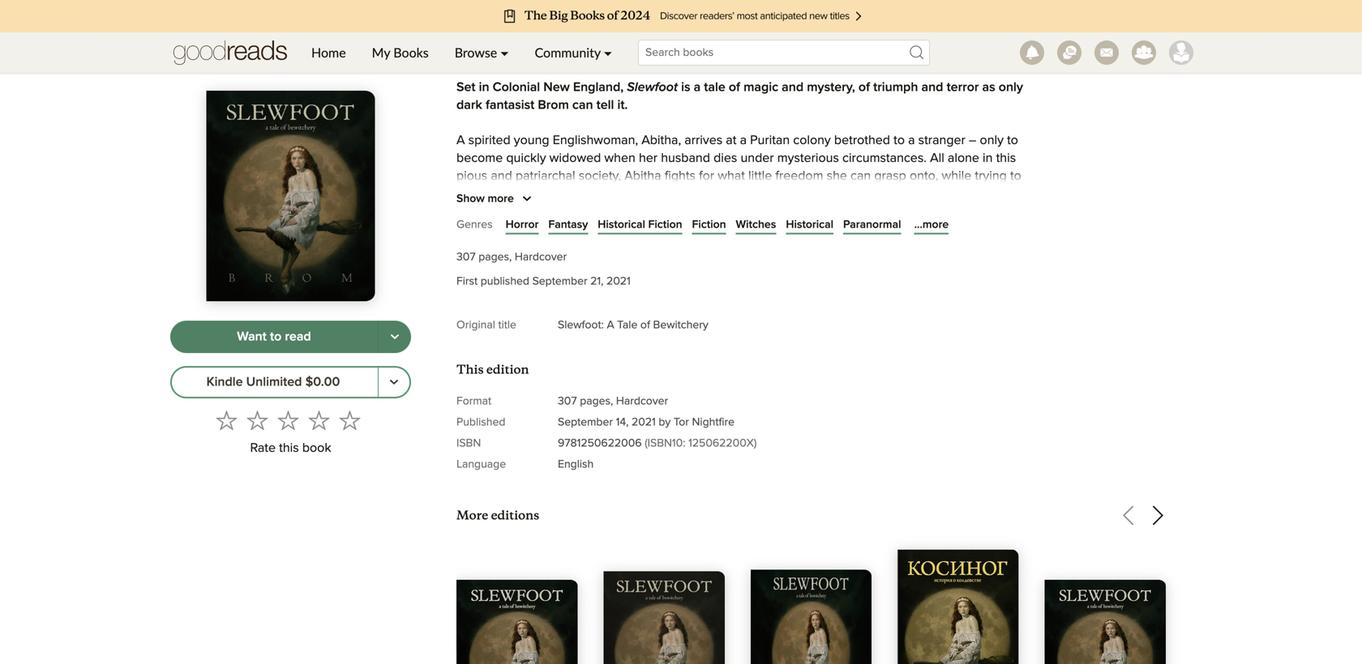 Task type: vqa. For each thing, say whether or not it's contained in the screenshot.
'As' inside "Discover The Glittering Sofonisba Anguissola Of The Renaissance, The Radical Work Of Harriet Powers In The Nineteenth-Century Usa, And The Artist Who Really Invented The Readymade. Explore The Dutch Golden Age, The Astonishing Work Of Post-War Artists In Latin America, And The Women Artists Defining Art In The 2020S. Have Your Sense Of Art History Overturned, And Your Eyes Opened To Many Art Forms Often Overlooked Or Dismissed. From The Cornish Coast To Manhattan, Nigeria To Japan This Is The History Of Art As It'S Never Been Told Before."
no



Task type: locate. For each thing, give the bounding box(es) containing it.
with
[[515, 348, 539, 361]]

a left tale
[[694, 81, 701, 94]]

and right are,
[[796, 294, 818, 307]]

2 must from the left
[[880, 294, 907, 307]]

rate
[[250, 442, 276, 455]]

0 horizontal spatial historical
[[598, 219, 645, 231]]

her down "abitha,"
[[639, 152, 658, 165]]

historical up shadows
[[786, 219, 834, 231]]

and right the artwork
[[822, 348, 844, 361]]

community
[[535, 45, 601, 60]]

0 horizontal spatial can
[[572, 99, 593, 112]]

to up circumstances.
[[894, 134, 905, 147]]

patriarchal
[[516, 170, 575, 183]]

fiction up protector
[[648, 219, 682, 231]]

september down the 'rumor'
[[532, 276, 588, 287]]

role
[[942, 223, 964, 236]]

who right the decide
[[716, 294, 740, 307]]

2 or from the left
[[670, 241, 682, 254]]

1 vertical spatial is
[[569, 259, 578, 272]]

a up published at the top of the page
[[494, 259, 501, 272]]

the down the decide
[[705, 312, 723, 325]]

isbn
[[457, 438, 481, 450]]

2 historical from the left
[[786, 219, 834, 231]]

his down with
[[526, 365, 542, 378]]

▾ for community ▾
[[604, 45, 612, 60]]

hardcover up first published september 21, 2021 at the left of the page
[[515, 252, 567, 263]]

to right sure at the bottom left of the page
[[652, 365, 663, 378]]

and up true
[[491, 170, 512, 183]]

1 vertical spatial abitha
[[486, 294, 523, 307]]

september
[[532, 276, 588, 287], [558, 417, 613, 429]]

0 vertical spatial only
[[999, 81, 1023, 94]]

and up on at the top of the page
[[527, 294, 548, 307]]

1 horizontal spatial 307
[[558, 396, 577, 407]]

colonial
[[493, 81, 540, 94]]

as right 'terror'
[[982, 81, 996, 94]]

1 vertical spatial can
[[851, 170, 871, 183]]

fantasist
[[486, 99, 535, 112]]

as
[[982, 81, 996, 94], [766, 241, 779, 254]]

to right while
[[1010, 170, 1022, 183]]

published
[[481, 276, 530, 287]]

1 vertical spatial pages,
[[580, 396, 613, 407]]

1 vertical spatial 307
[[558, 396, 577, 407]]

0 vertical spatial as
[[982, 81, 996, 94]]

0 vertical spatial who
[[716, 294, 740, 307]]

can left tell at the top left of page
[[572, 99, 593, 112]]

dark inside both abitha and slewfoot must swiftly decide who they are, and what they must do to survive in a world intent on hanging any who meddle in the dark arts.
[[727, 312, 752, 325]]

1 historical from the left
[[598, 219, 645, 231]]

to left find
[[856, 223, 867, 236]]

to left read
[[270, 331, 282, 344]]

his inside enter slewfoot, a powerful spirit of antiquity newly woken ... and trying to find his own role in the world. healer or destroyer? protector or predator? but as the shadows walk and villagers start dying, a new rumor is whispered:
[[895, 223, 911, 236]]

▾ right browse
[[501, 45, 509, 60]]

to right the do
[[929, 294, 940, 307]]

but
[[743, 241, 762, 254]]

0 horizontal spatial must
[[604, 294, 632, 307]]

0 vertical spatial 307
[[457, 252, 476, 263]]

in right alone on the right top of the page
[[983, 152, 993, 165]]

1 vertical spatial the
[[782, 241, 800, 254]]

community ▾ link
[[522, 32, 625, 73]]

is down "destroyer?"
[[569, 259, 578, 272]]

book down pages
[[579, 365, 608, 378]]

307
[[457, 252, 476, 263], [558, 396, 577, 407]]

0 vertical spatial the
[[981, 223, 999, 236]]

mysterious
[[777, 152, 839, 165]]

browse ▾
[[455, 45, 509, 60]]

14,
[[616, 417, 629, 429]]

rate 5 out of 5 image
[[339, 410, 360, 431]]

1 horizontal spatial her
[[639, 152, 658, 165]]

in right the set
[[479, 81, 489, 94]]

1 horizontal spatial abitha
[[625, 170, 661, 183]]

0 vertical spatial what
[[718, 170, 745, 183]]

book cover image
[[898, 550, 1019, 665], [751, 570, 872, 665], [604, 572, 725, 665], [457, 580, 578, 665], [1045, 580, 1166, 665]]

brom left goodreads author icon
[[457, 2, 503, 24]]

brom's
[[606, 348, 645, 361]]

tale
[[704, 81, 726, 94]]

must up the any at top
[[604, 294, 632, 307]]

0 vertical spatial her
[[639, 152, 658, 165]]

a
[[457, 134, 465, 147], [607, 320, 614, 331]]

historical
[[598, 219, 645, 231], [786, 219, 834, 231]]

both
[[457, 294, 483, 307]]

0 horizontal spatial as
[[766, 241, 779, 254]]

what
[[718, 170, 745, 183], [821, 294, 848, 307]]

0 vertical spatial trying
[[975, 170, 1007, 183]]

september up 9781250622006
[[558, 417, 613, 429]]

0 vertical spatial can
[[572, 99, 593, 112]]

0 horizontal spatial or
[[536, 241, 547, 254]]

original title
[[457, 320, 516, 331]]

her down "society,"
[[590, 188, 609, 201]]

...more
[[914, 219, 949, 231]]

0 horizontal spatial a
[[457, 134, 465, 147]]

1 horizontal spatial fiction
[[692, 219, 726, 231]]

a right horror link
[[546, 223, 553, 236]]

2 horizontal spatial the
[[981, 223, 999, 236]]

0 vertical spatial dark
[[457, 99, 482, 112]]

1 vertical spatial as
[[766, 241, 779, 254]]

dark left arts.
[[727, 312, 752, 325]]

pages, up 9781250622006
[[580, 396, 613, 407]]

both abitha and slewfoot must swiftly decide who they are, and what they must do to survive in a world intent on hanging any who meddle in the dark arts.
[[457, 294, 1007, 325]]

become
[[457, 152, 503, 165]]

and
[[782, 81, 804, 94], [922, 81, 943, 94], [491, 170, 512, 183], [565, 188, 587, 201], [796, 223, 818, 236], [887, 241, 908, 254], [527, 294, 548, 307], [796, 294, 818, 307], [822, 348, 844, 361]]

goodreads author image
[[506, 3, 523, 19]]

this inside a spirited young englishwoman, abitha, arrives at a puritan colony betrothed to a stranger – only to become quickly widowed when her husband dies under mysterious circumstances. all alone in this pious and patriarchal society, abitha fights for what little freedom she can grasp onto, while trying to stay true to herself and her past.
[[996, 152, 1016, 165]]

a left stranger
[[908, 134, 915, 147]]

the most anticipated books of 2024 image
[[91, 0, 1271, 32]]

and down "society,"
[[565, 188, 587, 201]]

1 horizontal spatial ▾
[[604, 45, 612, 60]]

book down rate 4 out of 5 icon
[[302, 442, 331, 455]]

pages, up published at the top of the page
[[479, 252, 512, 263]]

brom down new at left top
[[538, 99, 569, 112]]

1 horizontal spatial slewfoot
[[627, 81, 678, 94]]

want
[[237, 331, 267, 344]]

alone
[[948, 152, 980, 165]]

1 or from the left
[[536, 241, 547, 254]]

nightfire
[[692, 417, 735, 429]]

edition
[[486, 362, 529, 378]]

2021 down the whispered:
[[607, 276, 631, 287]]

trying inside a spirited young englishwoman, abitha, arrives at a puritan colony betrothed to a stranger – only to become quickly widowed when her husband dies under mysterious circumstances. all alone in this pious and patriarchal society, abitha fights for what little freedom she can grasp onto, while trying to stay true to herself and her past.
[[975, 170, 1007, 183]]

abitha
[[625, 170, 661, 183], [486, 294, 523, 307]]

1 horizontal spatial historical
[[786, 219, 834, 231]]

they up chapter
[[852, 294, 876, 307]]

2 ▾ from the left
[[604, 45, 612, 60]]

community ▾
[[535, 45, 612, 60]]

...
[[784, 223, 793, 236]]

1 vertical spatial slewfoot
[[551, 294, 601, 307]]

to inside both abitha and slewfoot must swiftly decide who they are, and what they must do to survive in a world intent on hanging any who meddle in the dark arts.
[[929, 294, 940, 307]]

1 fiction from the left
[[648, 219, 682, 231]]

a up become at the top left
[[457, 134, 465, 147]]

0 horizontal spatial book
[[302, 442, 331, 455]]

what right are,
[[821, 294, 848, 307]]

in up start
[[967, 223, 978, 236]]

stay
[[457, 188, 480, 201]]

0 horizontal spatial his
[[526, 365, 542, 378]]

format
[[457, 396, 492, 407]]

is inside enter slewfoot, a powerful spirit of antiquity newly woken ... and trying to find his own role in the world. healer or destroyer? protector or predator? but as the shadows walk and villagers start dying, a new rumor is whispered:
[[569, 259, 578, 272]]

1 horizontal spatial brom
[[538, 99, 569, 112]]

they up arts.
[[743, 294, 768, 307]]

0 horizontal spatial her
[[590, 188, 609, 201]]

0 horizontal spatial slewfoot
[[551, 294, 601, 307]]

rumor
[[532, 259, 565, 272]]

None search field
[[625, 40, 943, 66]]

the
[[981, 223, 999, 236], [782, 241, 800, 254], [705, 312, 723, 325]]

1 vertical spatial her
[[590, 188, 609, 201]]

0 horizontal spatial who
[[618, 312, 642, 325]]

tell
[[597, 99, 614, 112]]

1 horizontal spatial a
[[607, 320, 614, 331]]

chapter
[[847, 348, 891, 361]]

home link
[[298, 32, 359, 73]]

1 horizontal spatial hardcover
[[616, 396, 668, 407]]

a inside a spirited young englishwoman, abitha, arrives at a puritan colony betrothed to a stranger – only to become quickly widowed when her husband dies under mysterious circumstances. all alone in this pious and patriarchal society, abitha fights for what little freedom she can grasp onto, while trying to stay true to herself and her past.
[[457, 134, 465, 147]]

this right alone on the right top of the page
[[996, 152, 1016, 165]]

307 down latest
[[558, 396, 577, 407]]

1 vertical spatial what
[[821, 294, 848, 307]]

enter
[[457, 223, 486, 236]]

a right the survive
[[1000, 294, 1007, 307]]

trying inside enter slewfoot, a powerful spirit of antiquity newly woken ... and trying to find his own role in the world. healer or destroyer? protector or predator? but as the shadows walk and villagers start dying, a new rumor is whispered:
[[821, 223, 853, 236]]

1 vertical spatial hardcover
[[616, 396, 668, 407]]

horror link
[[506, 217, 539, 233]]

woken
[[743, 223, 780, 236]]

abitha up the past.
[[625, 170, 661, 183]]

villagers
[[912, 241, 959, 254]]

his right find
[[895, 223, 911, 236]]

2 horizontal spatial is
[[681, 81, 690, 94]]

1 horizontal spatial is
[[612, 365, 621, 378]]

in
[[479, 81, 489, 94], [983, 152, 993, 165], [967, 223, 978, 236], [987, 294, 997, 307], [692, 312, 702, 325]]

0 horizontal spatial dark
[[457, 99, 482, 112]]

2021 left by
[[632, 417, 656, 429]]

only right –
[[980, 134, 1004, 147]]

dark down the set
[[457, 99, 482, 112]]

this right rate at the left bottom
[[279, 442, 299, 455]]

slewfoot down 4.31
[[627, 81, 678, 94]]

more editions
[[457, 508, 540, 524]]

the up start
[[981, 223, 999, 236]]

abitha inside both abitha and slewfoot must swiftly decide who they are, and what they must do to survive in a world intent on hanging any who meddle in the dark arts.
[[486, 294, 523, 307]]

0 vertical spatial slewfoot
[[627, 81, 678, 94]]

they
[[743, 294, 768, 307], [852, 294, 876, 307]]

0 vertical spatial this
[[996, 152, 1016, 165]]

in down the decide
[[692, 312, 702, 325]]

browse ▾ link
[[442, 32, 522, 73]]

little
[[749, 170, 772, 183]]

can inside a spirited young englishwoman, abitha, arrives at a puritan colony betrothed to a stranger – only to become quickly widowed when her husband dies under mysterious circumstances. all alone in this pious and patriarchal society, abitha fights for what little freedom she can grasp onto, while trying to stay true to herself and her past.
[[851, 170, 871, 183]]

rate 2 out of 5 image
[[247, 410, 268, 431]]

2 fiction from the left
[[692, 219, 726, 231]]

this
[[996, 152, 1016, 165], [279, 442, 299, 455]]

1 horizontal spatial they
[[852, 294, 876, 307]]

triumph
[[873, 81, 918, 94]]

book
[[579, 365, 608, 378], [302, 442, 331, 455]]

24,775 ratings and 4,395 reviews figure
[[676, 41, 825, 60]]

0 horizontal spatial this
[[279, 442, 299, 455]]

published
[[457, 417, 506, 429]]

0 horizontal spatial they
[[743, 294, 768, 307]]

home
[[311, 45, 346, 60]]

a inside both abitha and slewfoot must swiftly decide who they are, and what they must do to survive in a world intent on hanging any who meddle in the dark arts.
[[1000, 294, 1007, 307]]

0 horizontal spatial brom
[[457, 2, 503, 24]]

witches
[[736, 219, 776, 231]]

and right magic
[[782, 81, 804, 94]]

0 horizontal spatial is
[[569, 259, 578, 272]]

0 vertical spatial a
[[457, 134, 465, 147]]

slewfoot up "hanging"
[[551, 294, 601, 307]]

horror
[[506, 219, 539, 231]]

1 horizontal spatial trying
[[975, 170, 1007, 183]]

show
[[457, 193, 485, 205]]

new
[[504, 259, 528, 272]]

predator?
[[685, 241, 740, 254]]

what down dies
[[718, 170, 745, 183]]

trying up shadows
[[821, 223, 853, 236]]

true
[[483, 188, 505, 201]]

0 vertical spatial is
[[681, 81, 690, 94]]

is down brom's
[[612, 365, 621, 378]]

0 vertical spatial abitha
[[625, 170, 661, 183]]

can inside is a tale of magic and mystery, of triumph and terror as only dark fantasist brom can tell it.
[[572, 99, 593, 112]]

show more
[[457, 193, 514, 205]]

and right '...'
[[796, 223, 818, 236]]

as right but
[[766, 241, 779, 254]]

307 pages, hardcover up published at the top of the page
[[457, 252, 567, 263]]

2 vertical spatial the
[[705, 312, 723, 325]]

herself
[[523, 188, 562, 201]]

historical fiction link
[[598, 217, 682, 233]]

can right she
[[851, 170, 871, 183]]

1 horizontal spatial or
[[670, 241, 682, 254]]

1 vertical spatial only
[[980, 134, 1004, 147]]

1 horizontal spatial must
[[880, 294, 907, 307]]

1 horizontal spatial book
[[579, 365, 608, 378]]

0 horizontal spatial the
[[705, 312, 723, 325]]

▾ left 4.31
[[604, 45, 612, 60]]

1 horizontal spatial can
[[851, 170, 871, 183]]

husband
[[661, 152, 710, 165]]

kindle
[[206, 376, 243, 389]]

the down '...'
[[782, 241, 800, 254]]

hardcover up "september 14, 2021 by tor nightfire"
[[616, 396, 668, 407]]

0 horizontal spatial 2021
[[607, 276, 631, 287]]

Search by book title or ISBN text field
[[638, 40, 930, 66]]

or
[[536, 241, 547, 254], [670, 241, 682, 254]]

1 vertical spatial his
[[526, 365, 542, 378]]

and inside complete with 8 pages of brom's mesmerizing full-color artwork and chapter illustrations throughout, his latest book is sure to delight.
[[822, 348, 844, 361]]

must
[[604, 294, 632, 307], [880, 294, 907, 307]]

only right 'terror'
[[999, 81, 1023, 94]]

0 vertical spatial his
[[895, 223, 911, 236]]

1 ▾ from the left
[[501, 45, 509, 60]]

fiction up predator?
[[692, 219, 726, 231]]

1 vertical spatial dark
[[727, 312, 752, 325]]

1 vertical spatial who
[[618, 312, 642, 325]]

0 horizontal spatial trying
[[821, 223, 853, 236]]

must left the do
[[880, 294, 907, 307]]

is left tale
[[681, 81, 690, 94]]

307 pages, hardcover up 14,
[[558, 396, 668, 407]]

slewfoot
[[627, 81, 678, 94], [551, 294, 601, 307]]

0 horizontal spatial hardcover
[[515, 252, 567, 263]]

1 horizontal spatial what
[[821, 294, 848, 307]]

past.
[[612, 188, 639, 201]]

a left tale
[[607, 320, 614, 331]]

0 vertical spatial brom
[[457, 2, 503, 24]]

2 vertical spatial is
[[612, 365, 621, 378]]

1 vertical spatial this
[[279, 442, 299, 455]]

as inside is a tale of magic and mystery, of triumph and terror as only dark fantasist brom can tell it.
[[982, 81, 996, 94]]

0 vertical spatial pages,
[[479, 252, 512, 263]]

307 up first
[[457, 252, 476, 263]]

his inside complete with 8 pages of brom's mesmerizing full-color artwork and chapter illustrations throughout, his latest book is sure to delight.
[[526, 365, 542, 378]]

a spirited young englishwoman, abitha, arrives at a puritan colony betrothed to a stranger – only to become quickly widowed when her husband dies under mysterious circumstances. all alone in this pious and patriarchal society, abitha fights for what little freedom she can grasp onto, while trying to stay true to herself and her past.
[[457, 134, 1022, 201]]

world.
[[457, 241, 491, 254]]

0 horizontal spatial fiction
[[648, 219, 682, 231]]

1 horizontal spatial dark
[[727, 312, 752, 325]]

do
[[910, 294, 925, 307]]

only inside a spirited young englishwoman, abitha, arrives at a puritan colony betrothed to a stranger – only to become quickly widowed when her husband dies under mysterious circumstances. all alone in this pious and patriarchal society, abitha fights for what little freedom she can grasp onto, while trying to stay true to herself and her past.
[[980, 134, 1004, 147]]

0 horizontal spatial what
[[718, 170, 745, 183]]

1 horizontal spatial as
[[982, 81, 996, 94]]

profile image for gary orlando. image
[[1169, 41, 1194, 65]]

0 horizontal spatial 307
[[457, 252, 476, 263]]

historical up protector
[[598, 219, 645, 231]]

1 horizontal spatial this
[[996, 152, 1016, 165]]

0 vertical spatial book
[[579, 365, 608, 378]]

1 vertical spatial trying
[[821, 223, 853, 236]]

home image
[[174, 32, 287, 73]]

who right the any at top
[[618, 312, 642, 325]]

or up the 'rumor'
[[536, 241, 547, 254]]

1 vertical spatial september
[[558, 417, 613, 429]]

a right at
[[740, 134, 747, 147]]

1 horizontal spatial 2021
[[632, 417, 656, 429]]

survive
[[943, 294, 984, 307]]

only inside is a tale of magic and mystery, of triumph and terror as only dark fantasist brom can tell it.
[[999, 81, 1023, 94]]

to inside complete with 8 pages of brom's mesmerizing full-color artwork and chapter illustrations throughout, his latest book is sure to delight.
[[652, 365, 663, 378]]

or down antiquity
[[670, 241, 682, 254]]

my books link
[[359, 32, 442, 73]]

1 horizontal spatial his
[[895, 223, 911, 236]]

a inside is a tale of magic and mystery, of triumph and terror as only dark fantasist brom can tell it.
[[694, 81, 701, 94]]

abitha up "intent"
[[486, 294, 523, 307]]

0 horizontal spatial abitha
[[486, 294, 523, 307]]

trying down alone on the right top of the page
[[975, 170, 1007, 183]]

historical for historical fiction
[[598, 219, 645, 231]]

what inside a spirited young englishwoman, abitha, arrives at a puritan colony betrothed to a stranger – only to become quickly widowed when her husband dies under mysterious circumstances. all alone in this pious and patriarchal society, abitha fights for what little freedom she can grasp onto, while trying to stay true to herself and her past.
[[718, 170, 745, 183]]



Task type: describe. For each thing, give the bounding box(es) containing it.
historical fiction
[[598, 219, 682, 231]]

abitha,
[[642, 134, 681, 147]]

all
[[930, 152, 945, 165]]

is inside complete with 8 pages of brom's mesmerizing full-color artwork and chapter illustrations throughout, his latest book is sure to delight.
[[612, 365, 621, 378]]

rate 4 out of 5 image
[[309, 410, 330, 431]]

as inside enter slewfoot, a powerful spirit of antiquity newly woken ... and trying to find his own role in the world. healer or destroyer? protector or predator? but as the shadows walk and villagers start dying, a new rumor is whispered:
[[766, 241, 779, 254]]

show more button
[[457, 189, 537, 209]]

mystery,
[[807, 81, 855, 94]]

tor
[[674, 417, 689, 429]]

sure
[[624, 365, 649, 378]]

1 must from the left
[[604, 294, 632, 307]]

healer
[[494, 241, 532, 254]]

of inside enter slewfoot, a powerful spirit of antiquity newly woken ... and trying to find his own role in the world. healer or destroyer? protector or predator? but as the shadows walk and villagers start dying, a new rumor is whispered:
[[640, 223, 651, 236]]

by
[[659, 417, 671, 429]]

meddle
[[646, 312, 688, 325]]

to right true
[[509, 188, 520, 201]]

fantasy link
[[548, 217, 588, 233]]

artwork
[[776, 348, 819, 361]]

unlimited
[[246, 376, 302, 389]]

set in colonial new england, slewfoot
[[457, 81, 681, 94]]

enter slewfoot, a powerful spirit of antiquity newly woken ... and trying to find his own role in the world. healer or destroyer? protector or predator? but as the shadows walk and villagers start dying, a new rumor is whispered:
[[457, 223, 999, 272]]

9781250622006 (isbn10: 125062200x)
[[558, 438, 757, 450]]

spirited
[[468, 134, 511, 147]]

dark inside is a tale of magic and mystery, of triumph and terror as only dark fantasist brom can tell it.
[[457, 99, 482, 112]]

shadows
[[804, 241, 854, 254]]

top genres for this book element
[[457, 215, 1192, 240]]

21,
[[590, 276, 604, 287]]

any
[[594, 312, 615, 325]]

illustrations
[[894, 348, 958, 361]]

more
[[457, 508, 488, 524]]

for
[[699, 170, 714, 183]]

slewfoot inside both abitha and slewfoot must swiftly decide who they are, and what they must do to survive in a world intent on hanging any who meddle in the dark arts.
[[551, 294, 601, 307]]

0 vertical spatial 307 pages, hardcover
[[457, 252, 567, 263]]

it.
[[617, 99, 628, 112]]

full-
[[724, 348, 744, 361]]

destroyer?
[[551, 241, 611, 254]]

the inside both abitha and slewfoot must swiftly decide who they are, and what they must do to survive in a world intent on hanging any who meddle in the dark arts.
[[705, 312, 723, 325]]

my
[[372, 45, 390, 60]]

historical link
[[786, 217, 834, 233]]

4.31
[[615, 41, 667, 69]]

more
[[488, 193, 514, 205]]

is inside is a tale of magic and mystery, of triumph and terror as only dark fantasist brom can tell it.
[[681, 81, 690, 94]]

intent
[[491, 312, 524, 325]]

in inside enter slewfoot, a powerful spirit of antiquity newly woken ... and trying to find his own role in the world. healer or destroyer? protector or predator? but as the shadows walk and villagers start dying, a new rumor is whispered:
[[967, 223, 978, 236]]

his for own
[[895, 223, 911, 236]]

1 they from the left
[[743, 294, 768, 307]]

▾ for browse ▾
[[501, 45, 509, 60]]

in inside a spirited young englishwoman, abitha, arrives at a puritan colony betrothed to a stranger – only to become quickly widowed when her husband dies under mysterious circumstances. all alone in this pious and patriarchal society, abitha fights for what little freedom she can grasp onto, while trying to stay true to herself and her past.
[[983, 152, 993, 165]]

mesmerizing
[[648, 348, 721, 361]]

set
[[457, 81, 476, 94]]

delight.
[[667, 365, 709, 378]]

in right the survive
[[987, 294, 997, 307]]

spirit
[[609, 223, 637, 236]]

1 vertical spatial book
[[302, 442, 331, 455]]

is a tale of magic and mystery, of triumph and terror as only dark fantasist brom can tell it.
[[457, 81, 1023, 112]]

betrothed
[[834, 134, 890, 147]]

browse
[[455, 45, 497, 60]]

rate this book
[[250, 442, 331, 455]]

freedom
[[776, 170, 823, 183]]

1 vertical spatial 307 pages, hardcover
[[558, 396, 668, 407]]

historical for historical
[[786, 219, 834, 231]]

on
[[527, 312, 542, 325]]

8
[[542, 348, 550, 361]]

rate this book element
[[170, 406, 411, 461]]

brom inside is a tale of magic and mystery, of triumph and terror as only dark fantasist brom can tell it.
[[538, 99, 569, 112]]

antiquity
[[654, 223, 703, 236]]

language
[[457, 459, 506, 471]]

grasp
[[874, 170, 906, 183]]

1 vertical spatial a
[[607, 320, 614, 331]]

young
[[514, 134, 549, 147]]

what inside both abitha and slewfoot must swiftly decide who they are, and what they must do to survive in a world intent on hanging any who meddle in the dark arts.
[[821, 294, 848, 307]]

widowed
[[550, 152, 601, 165]]

fights
[[665, 170, 696, 183]]

want to read button
[[170, 321, 379, 354]]

throughout,
[[457, 365, 522, 378]]

0 vertical spatial 2021
[[607, 276, 631, 287]]

latest
[[545, 365, 576, 378]]

rate 3 out of 5 image
[[278, 410, 299, 431]]

9781250622006
[[558, 438, 642, 450]]

and left 'terror'
[[922, 81, 943, 94]]

arrives
[[685, 134, 723, 147]]

0 horizontal spatial pages,
[[479, 252, 512, 263]]

original
[[457, 320, 495, 331]]

september 14, 2021 by tor nightfire
[[558, 417, 735, 429]]

book inside complete with 8 pages of brom's mesmerizing full-color artwork and chapter illustrations throughout, his latest book is sure to delight.
[[579, 365, 608, 378]]

my books
[[372, 45, 429, 60]]

ratings
[[713, 46, 746, 57]]

1 horizontal spatial pages,
[[580, 396, 613, 407]]

slewfoot:
[[558, 320, 604, 331]]

of inside complete with 8 pages of brom's mesmerizing full-color artwork and chapter illustrations throughout, his latest book is sure to delight.
[[591, 348, 603, 361]]

abitha inside a spirited young englishwoman, abitha, arrives at a puritan colony betrothed to a stranger – only to become quickly widowed when her husband dies under mysterious circumstances. all alone in this pious and patriarchal society, abitha fights for what little freedom she can grasp onto, while trying to stay true to herself and her past.
[[625, 170, 661, 183]]

average rating of 4.31 stars. figure
[[452, 34, 676, 70]]

complete
[[457, 348, 512, 361]]

rating 4.31 out of 5 image
[[452, 34, 606, 65]]

brom link
[[457, 2, 523, 25]]

pious
[[457, 170, 488, 183]]

dies
[[714, 152, 737, 165]]

englishwoman,
[[553, 134, 638, 147]]

his for latest
[[526, 365, 542, 378]]

to inside enter slewfoot, a powerful spirit of antiquity newly woken ... and trying to find his own role in the world. healer or destroyer? protector or predator? but as the shadows walk and villagers start dying, a new rumor is whispered:
[[856, 223, 867, 236]]

first published september 21, 2021
[[457, 276, 631, 287]]

own
[[915, 223, 939, 236]]

0 vertical spatial september
[[532, 276, 588, 287]]

magic
[[744, 81, 779, 94]]

paranormal link
[[843, 217, 901, 233]]

2 they from the left
[[852, 294, 876, 307]]

decide
[[674, 294, 713, 307]]

england,
[[573, 81, 624, 94]]

stranger
[[918, 134, 966, 147]]

to inside button
[[270, 331, 282, 344]]

0 vertical spatial hardcover
[[515, 252, 567, 263]]

to right –
[[1007, 134, 1018, 147]]

fiction link
[[692, 217, 726, 233]]

society,
[[579, 170, 621, 183]]

rate 1 out of 5 image
[[216, 410, 237, 431]]

1 horizontal spatial who
[[716, 294, 740, 307]]

and down find
[[887, 241, 908, 254]]

slewfoot: a tale of bewitchery
[[558, 320, 709, 331]]

rating 0 out of 5 group
[[211, 406, 365, 436]]

1 vertical spatial 2021
[[632, 417, 656, 429]]

find
[[871, 223, 892, 236]]

new
[[544, 81, 570, 94]]

witches link
[[736, 217, 776, 233]]

1 horizontal spatial the
[[782, 241, 800, 254]]



